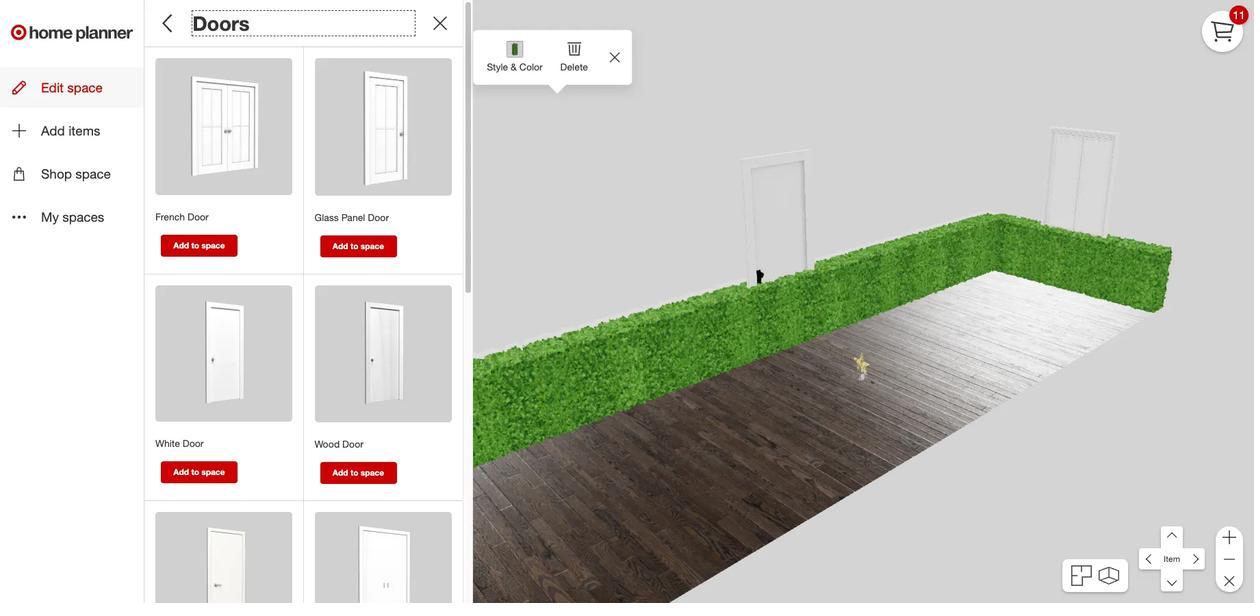 Task type: describe. For each thing, give the bounding box(es) containing it.
doors
[[192, 11, 250, 36]]

edit
[[41, 79, 64, 95]]

11 button
[[1202, 5, 1249, 52]]

to for glass
[[350, 241, 358, 251]]

add to space button for glass panel door
[[320, 235, 397, 257]]

door for white door
[[183, 437, 204, 449]]

door right 'panel'
[[368, 211, 389, 223]]

home planner landing page image
[[11, 11, 133, 55]]

wood door
[[315, 438, 363, 450]]

delete
[[560, 61, 588, 72]]

space inside button
[[76, 166, 111, 182]]

space for glass panel door
[[361, 241, 384, 251]]

style & color
[[487, 61, 543, 72]]

add to space button for white door
[[161, 461, 238, 483]]

add to space button for french door
[[161, 235, 238, 256]]

add for french door
[[173, 240, 189, 250]]

space for white door
[[201, 467, 225, 477]]

door for french door
[[188, 211, 209, 222]]

color
[[519, 61, 543, 72]]

add inside add items button
[[41, 123, 65, 138]]

my spaces button
[[0, 197, 144, 237]]

shop space
[[41, 166, 111, 182]]

space right edit
[[67, 79, 103, 95]]

spaces
[[62, 209, 104, 225]]

top view button icon image
[[1072, 565, 1092, 586]]

add items button
[[0, 110, 144, 151]]

front view button icon image
[[1099, 567, 1119, 585]]

add for white door
[[173, 467, 189, 477]]

move asset south by 6" image
[[1161, 570, 1183, 592]]

to for french
[[191, 240, 199, 250]]

11
[[1233, 8, 1245, 22]]

move asset north by 6" image
[[1161, 526, 1183, 548]]

style
[[487, 61, 508, 72]]



Task type: locate. For each thing, give the bounding box(es) containing it.
space down the wood door
[[361, 468, 384, 478]]

glass panel door
[[315, 211, 389, 223]]

delete button
[[551, 30, 597, 82]]

add to space down 'panel'
[[333, 241, 384, 251]]

french door
[[155, 211, 209, 222]]

&
[[511, 61, 517, 72]]

add to space down the wood door
[[333, 468, 384, 478]]

add to space down white door
[[173, 467, 225, 477]]

move asset east by 6" image
[[1183, 548, 1205, 570]]

move asset west by 6" image
[[1139, 548, 1161, 570]]

add to space button for wood door
[[320, 462, 397, 484]]

to down 'panel'
[[350, 241, 358, 251]]

white
[[155, 437, 180, 449]]

white door
[[155, 437, 204, 449]]

add to space button
[[161, 235, 238, 256], [320, 235, 397, 257], [161, 461, 238, 483], [320, 462, 397, 484]]

french
[[155, 211, 185, 222]]

add to space down french door
[[173, 240, 225, 250]]

panel
[[341, 211, 365, 223]]

items
[[69, 123, 100, 138]]

wood
[[315, 438, 340, 450]]

add
[[41, 123, 65, 138], [173, 240, 189, 250], [333, 241, 348, 251], [173, 467, 189, 477], [333, 468, 348, 478]]

door right french
[[188, 211, 209, 222]]

space down white door
[[201, 467, 225, 477]]

space down 'panel'
[[361, 241, 384, 251]]

glass
[[315, 211, 339, 223]]

add to space button down french door
[[161, 235, 238, 256]]

space down french door
[[201, 240, 225, 250]]

door for wood door
[[342, 438, 363, 450]]

add down the wood door
[[333, 468, 348, 478]]

to down the wood door
[[350, 468, 358, 478]]

add for wood door
[[333, 468, 348, 478]]

door right wood
[[342, 438, 363, 450]]

to down white door
[[191, 467, 199, 477]]

add to space
[[173, 240, 225, 250], [333, 241, 384, 251], [173, 467, 225, 477], [333, 468, 384, 478]]

add to space button down the wood door
[[320, 462, 397, 484]]

add to space button down 'panel'
[[320, 235, 397, 257]]

edit space
[[41, 79, 103, 95]]

add to space for white door
[[173, 467, 225, 477]]

door
[[188, 211, 209, 222], [368, 211, 389, 223], [183, 437, 204, 449], [342, 438, 363, 450]]

to for white
[[191, 467, 199, 477]]

add down glass panel door
[[333, 241, 348, 251]]

add to space for wood door
[[333, 468, 384, 478]]

space for french door
[[201, 240, 225, 250]]

my spaces
[[41, 209, 104, 225]]

door right white
[[183, 437, 204, 449]]

to
[[191, 240, 199, 250], [350, 241, 358, 251], [191, 467, 199, 477], [350, 468, 358, 478]]

add to space for french door
[[173, 240, 225, 250]]

edit space button
[[0, 67, 144, 108]]

to down french door
[[191, 240, 199, 250]]

add down french door
[[173, 240, 189, 250]]

add to space button down white door
[[161, 461, 238, 483]]

space right shop
[[76, 166, 111, 182]]

space for wood door
[[361, 468, 384, 478]]

add to space for glass panel door
[[333, 241, 384, 251]]

shop
[[41, 166, 72, 182]]

item
[[1164, 554, 1180, 564]]

add down white door
[[173, 467, 189, 477]]

to for wood
[[350, 468, 358, 478]]

add left items
[[41, 123, 65, 138]]

add for glass panel door
[[333, 241, 348, 251]]

add items
[[41, 123, 100, 138]]

my
[[41, 209, 59, 225]]

style & color button
[[479, 30, 551, 85]]

space
[[67, 79, 103, 95], [76, 166, 111, 182], [201, 240, 225, 250], [361, 241, 384, 251], [201, 467, 225, 477], [361, 468, 384, 478]]

shop space button
[[0, 154, 144, 194]]



Task type: vqa. For each thing, say whether or not it's contained in the screenshot.
items
yes



